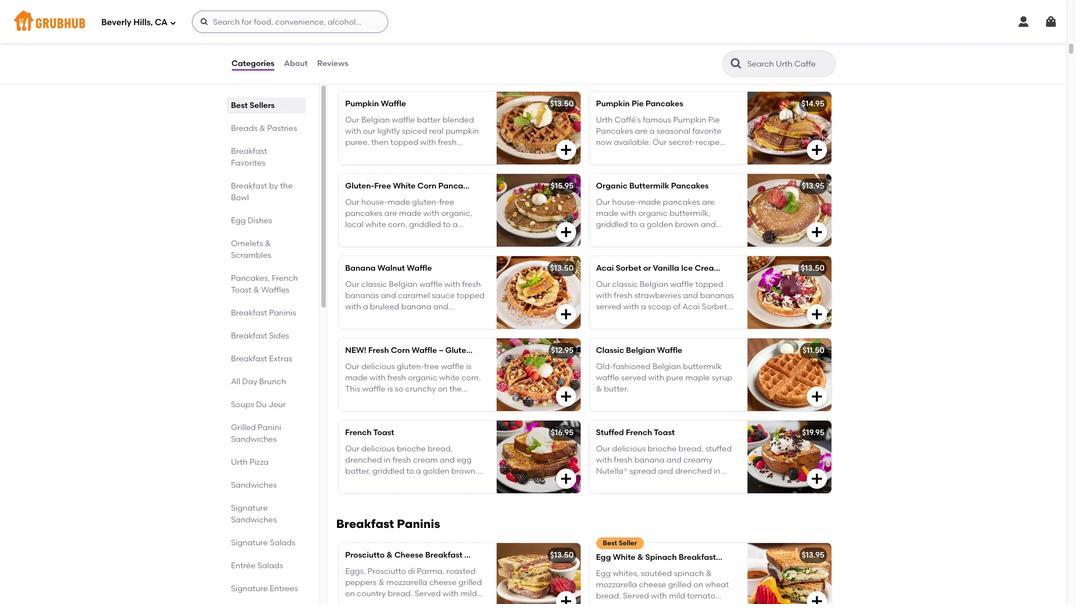Task type: locate. For each thing, give the bounding box(es) containing it.
new! inside button
[[345, 17, 367, 27]]

all
[[231, 378, 240, 387]]

ca
[[155, 17, 168, 27]]

to inside our house-made pancakes are made with organic buttermilk, griddled to a golden brown and topped with acacia honey butter. served with pure maple syrup.
[[630, 220, 638, 230]]

0 horizontal spatial made
[[596, 209, 619, 218]]

2 horizontal spatial pure
[[666, 374, 684, 383]]

breakfast sides
[[231, 332, 289, 341]]

honey down batter,
[[345, 490, 369, 500]]

breakfast by the bowl tab
[[231, 180, 301, 204]]

egg white & spinach breakfast panini image
[[747, 544, 831, 605]]

1 vertical spatial best
[[603, 540, 617, 548]]

tomato
[[687, 592, 716, 602], [345, 601, 374, 605]]

served inside our delicious brioche bread, drenched in fresh cream and egg batter, griddled to a golden brown. served with whipped cream, acacia honey butter and pure maple syrup.
[[345, 479, 372, 488]]

syrup. down brown
[[688, 243, 710, 253]]

0 vertical spatial signature
[[231, 504, 268, 514]]

0 vertical spatial pure
[[642, 243, 660, 253]]

egg
[[231, 216, 246, 226], [596, 554, 611, 563], [596, 569, 611, 579]]

0 vertical spatial white
[[393, 182, 416, 191]]

eggs,
[[345, 567, 366, 577]]

a up garnished
[[363, 303, 368, 312]]

french toast image
[[497, 421, 581, 494]]

1 vertical spatial sandwiches
[[231, 481, 277, 491]]

3 signature from the top
[[231, 585, 268, 594]]

with inside old-fashioned belgian buttermilk waffle served with pure maple syrup & butter.
[[648, 374, 664, 383]]

urth pizza tab
[[231, 457, 301, 469]]

classic belgian waffle
[[596, 346, 682, 356]]

0 vertical spatial golden
[[647, 220, 673, 230]]

new! down walnuts.
[[345, 346, 367, 356]]

roasted right parma,
[[446, 567, 476, 577]]

2 vertical spatial a
[[416, 467, 421, 477]]

king
[[419, 17, 437, 27]]

1 horizontal spatial mozzarella
[[596, 581, 637, 590]]

spinach
[[674, 569, 704, 579]]

pancakes for $13.50
[[646, 99, 683, 109]]

svg image for prosciutto & cheese breakfast panini
[[559, 596, 573, 605]]

1 vertical spatial golden
[[423, 467, 450, 477]]

served
[[596, 243, 622, 253], [345, 479, 372, 488], [415, 590, 441, 599], [623, 592, 649, 602]]

0 vertical spatial fresh
[[462, 280, 481, 289]]

acacia down brown.
[[455, 479, 482, 488]]

breakfast down butter
[[336, 518, 394, 532]]

2 vertical spatial maple
[[432, 490, 456, 500]]

$13.50 for pumpkin waffle
[[550, 99, 574, 109]]

waffle
[[419, 280, 443, 289], [596, 374, 619, 383]]

sauce. down whites,
[[627, 604, 652, 605]]

0 horizontal spatial butter.
[[604, 385, 629, 394]]

salads for entrée salads
[[257, 562, 283, 571]]

our classic belgian waffle with fresh bananas and caramel sauce topped with a bruleed banana and garnished with chopped roasted walnuts.
[[345, 280, 485, 335]]

breads & pastries tab
[[231, 123, 301, 134]]

toast for pancakes,
[[231, 286, 252, 295]]

1 $13.95 from the top
[[802, 182, 825, 191]]

prosciutto up eggs,
[[345, 551, 385, 561]]

1 signature from the top
[[231, 504, 268, 514]]

1 horizontal spatial best
[[603, 540, 617, 548]]

svg image for new! fresh corn waffle – gluten-free image
[[559, 391, 573, 404]]

topped up acai
[[596, 232, 624, 241]]

1 horizontal spatial pumpkin
[[596, 99, 630, 109]]

signature up entrée on the left bottom of the page
[[231, 539, 268, 548]]

our up drenched
[[345, 445, 360, 454]]

1 vertical spatial white
[[613, 554, 636, 563]]

& up wheat
[[706, 569, 712, 579]]

our inside our house-made pancakes are made with organic buttermilk, griddled to a golden brown and topped with acacia honey butter. served with pure maple syrup.
[[596, 198, 611, 207]]

cream right vanilla
[[695, 264, 721, 274]]

corn
[[418, 182, 437, 191], [391, 346, 410, 356]]

breakfast up 'day'
[[231, 355, 267, 364]]

1 vertical spatial salads
[[257, 562, 283, 571]]

1 vertical spatial free
[[474, 346, 491, 356]]

all day brunch
[[231, 378, 286, 387]]

1 horizontal spatial grilled
[[668, 581, 692, 590]]

belgian inside our classic belgian waffle with fresh bananas and caramel sauce topped with a bruleed banana and garnished with chopped roasted walnuts.
[[389, 280, 418, 289]]

soups du jour tab
[[231, 399, 301, 411]]

egg dishes
[[231, 216, 272, 226]]

svg image for classic belgian waffle image
[[810, 391, 824, 404]]

egg down 'best seller' at the right bottom of the page
[[596, 554, 611, 563]]

banana walnut waffle image
[[497, 257, 581, 330]]

waffle inside our classic belgian waffle with fresh bananas and caramel sauce topped with a bruleed banana and garnished with chopped roasted walnuts.
[[419, 280, 443, 289]]

prosciutto inside eggs, prosciutto di parma, roasted peppers & mozzarella cheese grilled on country bread. served with mild tomato dipping sauce. (conta
[[368, 567, 406, 577]]

entrees
[[270, 585, 298, 594]]

& down old-
[[596, 385, 602, 394]]

1 horizontal spatial a
[[416, 467, 421, 477]]

svg image for organic buttermilk pancakes image
[[810, 226, 824, 239]]

acacia down organic
[[644, 232, 671, 241]]

served inside eggs, prosciutto di parma, roasted peppers & mozzarella cheese grilled on country bread. served with mild tomato dipping sauce. (conta
[[415, 590, 441, 599]]

svg image for gluten-free white corn pancakes
[[559, 226, 573, 239]]

served up acai
[[596, 243, 622, 253]]

0 horizontal spatial pumpkin
[[345, 99, 379, 109]]

pure
[[642, 243, 660, 253], [666, 374, 684, 383], [413, 490, 430, 500]]

sellers
[[250, 101, 275, 110]]

2 new! from the top
[[345, 346, 367, 356]]

ice right king
[[457, 17, 469, 27]]

salads
[[270, 539, 296, 548], [257, 562, 283, 571]]

0 horizontal spatial honey
[[345, 490, 369, 500]]

butter.
[[698, 232, 723, 241], [604, 385, 629, 394]]

best left sellers
[[231, 101, 248, 110]]

3 sandwiches from the top
[[231, 516, 277, 525]]

svg image for acai sorbet or vanilla ice cream waffle
[[810, 308, 824, 322]]

0 horizontal spatial paninis
[[269, 309, 296, 318]]

served down parma,
[[415, 590, 441, 599]]

signature down sandwiches tab
[[231, 504, 268, 514]]

french toast
[[345, 429, 394, 438]]

sandwiches inside grilled panini sandwiches
[[231, 435, 277, 445]]

french right stuffed
[[626, 429, 652, 438]]

2 vertical spatial sandwiches
[[231, 516, 277, 525]]

waffles
[[261, 286, 290, 295]]

1 vertical spatial honey
[[345, 490, 369, 500]]

breakfast paninis up breakfast sides tab
[[231, 309, 296, 318]]

with down organic
[[626, 232, 642, 241]]

french inside button
[[368, 17, 395, 27]]

signature inside signature sandwiches
[[231, 504, 268, 514]]

2 vertical spatial our
[[345, 445, 360, 454]]

0 vertical spatial best
[[231, 101, 248, 110]]

2 vertical spatial pure
[[413, 490, 430, 500]]

pancakes, french toast & waffles
[[231, 274, 298, 295]]

egg inside egg whites, sautéed spinach & mozzarella cheese grilled on wheat bread. served with mild tomato dipping sauce.
[[596, 569, 611, 579]]

tomato down wheat
[[687, 592, 716, 602]]

with right served
[[648, 374, 664, 383]]

white
[[393, 182, 416, 191], [613, 554, 636, 563]]

0 horizontal spatial mozzarella
[[386, 579, 428, 588]]

0 vertical spatial a
[[640, 220, 645, 230]]

with inside egg whites, sautéed spinach & mozzarella cheese grilled on wheat bread. served with mild tomato dipping sauce.
[[651, 592, 667, 602]]

maple down buttermilk on the right
[[686, 374, 710, 383]]

mozzarella down di
[[386, 579, 428, 588]]

topped right sauce
[[457, 291, 485, 301]]

brioche
[[397, 445, 426, 454]]

by
[[269, 181, 278, 191]]

best sellers
[[231, 101, 275, 110]]

0 vertical spatial $13.95
[[802, 182, 825, 191]]

2 signature from the top
[[231, 539, 268, 548]]

1 horizontal spatial on
[[694, 581, 703, 590]]

sandwiches down grilled
[[231, 435, 277, 445]]

0 vertical spatial honey
[[673, 232, 696, 241]]

0 vertical spatial waffle
[[419, 280, 443, 289]]

1 vertical spatial ice
[[681, 264, 693, 274]]

1 horizontal spatial topped
[[596, 232, 624, 241]]

grilled inside egg whites, sautéed spinach & mozzarella cheese grilled on wheat bread. served with mild tomato dipping sauce.
[[668, 581, 692, 590]]

paninis
[[269, 309, 296, 318], [397, 518, 440, 532]]

pumpkin down the reviews "button" in the left of the page
[[345, 99, 379, 109]]

breakfast inside tab
[[231, 147, 267, 156]]

1 vertical spatial belgian
[[626, 346, 655, 356]]

ice
[[457, 17, 469, 27], [681, 264, 693, 274]]

on
[[694, 581, 703, 590], [345, 590, 355, 599]]

salads inside 'entrée salads' tab
[[257, 562, 283, 571]]

toast down pancakes, on the top of the page
[[231, 286, 252, 295]]

egg whites, sautéed spinach & mozzarella cheese grilled on wheat bread. served with mild tomato dipping sauce.
[[596, 569, 729, 605]]

grilled panini sandwiches tab
[[231, 422, 301, 446]]

pastries
[[267, 124, 297, 133]]

new! up the reviews
[[345, 17, 367, 27]]

salads up 'entrée salads' tab
[[270, 539, 296, 548]]

with inside our delicious brioche bread, drenched in fresh cream and egg batter, griddled to a golden brown. served with whipped cream, acacia honey butter and pure maple syrup.
[[373, 479, 389, 488]]

0 horizontal spatial golden
[[423, 467, 450, 477]]

salads inside 'signature salads' tab
[[270, 539, 296, 548]]

& inside old-fashioned belgian buttermilk waffle served with pure maple syrup & butter.
[[596, 385, 602, 394]]

0 vertical spatial syrup.
[[688, 243, 710, 253]]

butter. down served
[[604, 385, 629, 394]]

0 horizontal spatial gluten-
[[345, 182, 374, 191]]

dipping down country
[[375, 601, 405, 605]]

french for new!
[[368, 17, 395, 27]]

1 vertical spatial to
[[406, 467, 414, 477]]

buttermilk,
[[670, 209, 711, 218]]

cream
[[470, 17, 497, 27], [695, 264, 721, 274]]

new! french toast king with ice cream button
[[339, 10, 581, 83]]

sandwiches down urth pizza
[[231, 481, 277, 491]]

egg left whites,
[[596, 569, 611, 579]]

french for stuffed
[[626, 429, 652, 438]]

with down sautéed
[[651, 592, 667, 602]]

with right king
[[439, 17, 455, 27]]

french left king
[[368, 17, 395, 27]]

egg
[[457, 456, 472, 465]]

pure down buttermilk on the right
[[666, 374, 684, 383]]

roasted inside eggs, prosciutto di parma, roasted peppers & mozzarella cheese grilled on country bread. served with mild tomato dipping sauce. (conta
[[446, 567, 476, 577]]

bread. down di
[[388, 590, 413, 599]]

new! french toast king with acai sorbet image
[[747, 10, 831, 83]]

griddled down in
[[373, 467, 404, 477]]

ice inside button
[[457, 17, 469, 27]]

1 pumpkin from the left
[[345, 99, 379, 109]]

pure down whipped
[[413, 490, 430, 500]]

0 horizontal spatial pure
[[413, 490, 430, 500]]

with up butter
[[373, 479, 389, 488]]

& down pancakes, on the top of the page
[[253, 286, 259, 295]]

classic
[[361, 280, 387, 289]]

$13.50 for acai sorbet or vanilla ice cream waffle
[[801, 264, 825, 274]]

maple down cream,
[[432, 490, 456, 500]]

1 horizontal spatial mild
[[669, 592, 685, 602]]

0 horizontal spatial grilled
[[459, 579, 482, 588]]

panini
[[258, 423, 281, 433], [464, 551, 489, 561], [718, 554, 742, 563]]

bread. down whites,
[[596, 592, 621, 602]]

1 vertical spatial cream
[[695, 264, 721, 274]]

wheat
[[705, 581, 729, 590]]

1 vertical spatial signature
[[231, 539, 268, 548]]

french for pancakes,
[[272, 274, 298, 283]]

waffle up sauce
[[419, 280, 443, 289]]

classic belgian waffle image
[[747, 339, 831, 412]]

and right brown
[[701, 220, 716, 230]]

1 horizontal spatial golden
[[647, 220, 673, 230]]

0 horizontal spatial bread.
[[388, 590, 413, 599]]

french inside pancakes, french toast & waffles
[[272, 274, 298, 283]]

1 vertical spatial griddled
[[373, 467, 404, 477]]

our inside our delicious brioche bread, drenched in fresh cream and egg batter, griddled to a golden brown. served with whipped cream, acacia honey butter and pure maple syrup.
[[345, 445, 360, 454]]

best left seller on the bottom of the page
[[603, 540, 617, 548]]

0 horizontal spatial to
[[406, 467, 414, 477]]

0 vertical spatial sandwiches
[[231, 435, 277, 445]]

sauce.
[[407, 601, 431, 605], [627, 604, 652, 605]]

butter. down brown
[[698, 232, 723, 241]]

served inside our house-made pancakes are made with organic buttermilk, griddled to a golden brown and topped with acacia honey butter. served with pure maple syrup.
[[596, 243, 622, 253]]

entrée salads
[[231, 562, 283, 571]]

0 horizontal spatial sauce.
[[407, 601, 431, 605]]

salads down 'signature salads' tab
[[257, 562, 283, 571]]

0 horizontal spatial breakfast paninis
[[231, 309, 296, 318]]

syrup
[[712, 374, 732, 383]]

cheese inside eggs, prosciutto di parma, roasted peppers & mozzarella cheese grilled on country bread. served with mild tomato dipping sauce. (conta
[[429, 579, 457, 588]]

2 sandwiches from the top
[[231, 481, 277, 491]]

syrup. down brown.
[[458, 490, 481, 500]]

bread. inside egg whites, sautéed spinach & mozzarella cheese grilled on wheat bread. served with mild tomato dipping sauce.
[[596, 592, 621, 602]]

2 horizontal spatial panini
[[718, 554, 742, 563]]

pure inside old-fashioned belgian buttermilk waffle served with pure maple syrup & butter.
[[666, 374, 684, 383]]

maple up acai sorbet or vanilla ice cream waffle on the right top of page
[[661, 243, 686, 253]]

our up bananas
[[345, 280, 360, 289]]

with inside button
[[439, 17, 455, 27]]

pumpkin pie pancakes
[[596, 99, 683, 109]]

new! french toast king with ice cream image
[[497, 10, 581, 83]]

signature down entrée on the left bottom of the page
[[231, 585, 268, 594]]

served down whites,
[[623, 592, 649, 602]]

with
[[439, 17, 455, 27], [621, 209, 637, 218], [626, 232, 642, 241], [624, 243, 640, 253], [445, 280, 460, 289], [345, 303, 361, 312], [385, 314, 401, 323], [648, 374, 664, 383], [373, 479, 389, 488], [443, 590, 459, 599], [651, 592, 667, 602]]

ice right vanilla
[[681, 264, 693, 274]]

our down organic
[[596, 198, 611, 207]]

$16.95
[[551, 429, 574, 438]]

pumpkin left pie at the right top of the page
[[596, 99, 630, 109]]

1 vertical spatial a
[[363, 303, 368, 312]]

& up 'scrambles'
[[265, 239, 271, 249]]

about
[[284, 59, 308, 68]]

0 vertical spatial roasted
[[440, 314, 469, 323]]

0 vertical spatial butter.
[[698, 232, 723, 241]]

0 vertical spatial salads
[[270, 539, 296, 548]]

0 horizontal spatial acacia
[[455, 479, 482, 488]]

pumpkin waffle
[[345, 99, 406, 109]]

prosciutto & cheese breakfast panini
[[345, 551, 489, 561]]

0 horizontal spatial tomato
[[345, 601, 374, 605]]

breakfast up favorites on the left top of page
[[231, 147, 267, 156]]

0 vertical spatial belgian
[[389, 280, 418, 289]]

fresh
[[462, 280, 481, 289], [393, 456, 411, 465]]

seller
[[619, 540, 637, 548]]

organic
[[596, 182, 628, 191]]

1 vertical spatial gluten-
[[445, 346, 474, 356]]

signature entrees tab
[[231, 584, 301, 595]]

1 sandwiches from the top
[[231, 435, 277, 445]]

belgian inside old-fashioned belgian buttermilk waffle served with pure maple syrup & butter.
[[653, 362, 681, 372]]

paninis up 'prosciutto & cheese breakfast panini' at the left bottom of the page
[[397, 518, 440, 532]]

tomato down country
[[345, 601, 374, 605]]

0 horizontal spatial mild
[[461, 590, 477, 599]]

acai
[[596, 264, 614, 274]]

on down peppers
[[345, 590, 355, 599]]

signature salads tab
[[231, 538, 301, 549]]

egg inside tab
[[231, 216, 246, 226]]

$19.95
[[802, 429, 825, 438]]

1 horizontal spatial fresh
[[462, 280, 481, 289]]

best inside tab
[[231, 101, 248, 110]]

sauce. down di
[[407, 601, 431, 605]]

svg image for pumpkin waffle
[[559, 144, 573, 157]]

svg image
[[1017, 15, 1031, 29], [170, 19, 177, 26], [559, 144, 573, 157], [810, 144, 824, 157], [559, 226, 573, 239], [810, 308, 824, 322], [559, 473, 573, 486], [559, 596, 573, 605], [810, 596, 824, 605]]

sandwiches up signature salads
[[231, 516, 277, 525]]

0 vertical spatial to
[[630, 220, 638, 230]]

egg white & spinach breakfast panini
[[596, 554, 742, 563]]

syrup. inside our delicious brioche bread, drenched in fresh cream and egg batter, griddled to a golden brown. served with whipped cream, acacia honey butter and pure maple syrup.
[[458, 490, 481, 500]]

signature entrees
[[231, 585, 298, 594]]

toast for new!
[[397, 17, 417, 27]]

gluten-
[[345, 182, 374, 191], [445, 346, 474, 356]]

toast inside button
[[397, 17, 417, 27]]

paninis up sides
[[269, 309, 296, 318]]

our
[[596, 198, 611, 207], [345, 280, 360, 289], [345, 445, 360, 454]]

0 horizontal spatial a
[[363, 303, 368, 312]]

$13.50 for banana walnut waffle
[[550, 264, 574, 274]]

0 vertical spatial corn
[[418, 182, 437, 191]]

egg for egg whites, sautéed spinach & mozzarella cheese grilled on wheat bread. served with mild tomato dipping sauce.
[[596, 569, 611, 579]]

0 horizontal spatial panini
[[258, 423, 281, 433]]

pumpkin waffle image
[[497, 92, 581, 165]]

roasted down sauce
[[440, 314, 469, 323]]

new! fresh corn waffle – gluten-free
[[345, 346, 491, 356]]

1 horizontal spatial corn
[[418, 182, 437, 191]]

pure up or
[[642, 243, 660, 253]]

1 horizontal spatial bread.
[[596, 592, 621, 602]]

belgian up fashioned
[[626, 346, 655, 356]]

maple
[[661, 243, 686, 253], [686, 374, 710, 383], [432, 490, 456, 500]]

svg image
[[1045, 15, 1058, 29], [200, 17, 209, 26], [810, 61, 824, 75], [810, 226, 824, 239], [559, 308, 573, 322], [559, 391, 573, 404], [810, 391, 824, 404], [810, 473, 824, 486]]

toast inside pancakes, french toast & waffles
[[231, 286, 252, 295]]

belgian up 'caramel'
[[389, 280, 418, 289]]

sauce. inside egg whites, sautéed spinach & mozzarella cheese grilled on wheat bread. served with mild tomato dipping sauce.
[[627, 604, 652, 605]]

signature sandwiches tab
[[231, 503, 301, 526]]

dipping down whites,
[[596, 604, 625, 605]]

1 horizontal spatial to
[[630, 220, 638, 230]]

syrup. inside our house-made pancakes are made with organic buttermilk, griddled to a golden brown and topped with acacia honey butter. served with pure maple syrup.
[[688, 243, 710, 253]]

with inside eggs, prosciutto di parma, roasted peppers & mozzarella cheese grilled on country bread. served with mild tomato dipping sauce. (conta
[[443, 590, 459, 599]]

toast right stuffed
[[654, 429, 675, 438]]

1 vertical spatial syrup.
[[458, 490, 481, 500]]

mozzarella down whites,
[[596, 581, 637, 590]]

1 horizontal spatial sauce.
[[627, 604, 652, 605]]

2 pumpkin from the left
[[596, 99, 630, 109]]

1 vertical spatial waffle
[[596, 374, 619, 383]]

french
[[368, 17, 395, 27], [272, 274, 298, 283], [345, 429, 372, 438], [626, 429, 652, 438]]

1 horizontal spatial panini
[[464, 551, 489, 561]]

honey down brown
[[673, 232, 696, 241]]

hills,
[[133, 17, 153, 27]]

signature for signature salads
[[231, 539, 268, 548]]

our for our delicious brioche bread, drenched in fresh cream and egg batter, griddled to a golden brown. served with whipped cream, acacia honey butter and pure maple syrup.
[[345, 445, 360, 454]]

our inside our classic belgian waffle with fresh bananas and caramel sauce topped with a bruleed banana and garnished with chopped roasted walnuts.
[[345, 280, 360, 289]]

0 vertical spatial made
[[639, 198, 661, 207]]

1 vertical spatial $13.95
[[802, 551, 825, 561]]

made up organic
[[639, 198, 661, 207]]

0 horizontal spatial topped
[[457, 291, 485, 301]]

mild
[[461, 590, 477, 599], [669, 592, 685, 602]]

& up country
[[379, 579, 385, 588]]

old-
[[596, 362, 613, 372]]

1 vertical spatial new!
[[345, 346, 367, 356]]

1 vertical spatial prosciutto
[[368, 567, 406, 577]]

to
[[630, 220, 638, 230], [406, 467, 414, 477]]

1 horizontal spatial syrup.
[[688, 243, 710, 253]]

cream right king
[[470, 17, 497, 27]]

pancakes, french toast & waffles tab
[[231, 273, 301, 296]]

a down organic
[[640, 220, 645, 230]]

belgian
[[389, 280, 418, 289], [626, 346, 655, 356], [653, 362, 681, 372]]

1 horizontal spatial acacia
[[644, 232, 671, 241]]

french up delicious
[[345, 429, 372, 438]]

pancakes
[[663, 198, 700, 207]]

banana
[[345, 264, 376, 274]]

maple inside old-fashioned belgian buttermilk waffle served with pure maple syrup & butter.
[[686, 374, 710, 383]]

with down parma,
[[443, 590, 459, 599]]

1 vertical spatial fresh
[[393, 456, 411, 465]]

organic
[[638, 209, 668, 218]]

1 vertical spatial roasted
[[446, 567, 476, 577]]

1 horizontal spatial butter.
[[698, 232, 723, 241]]

breakfast extras tab
[[231, 353, 301, 365]]

a inside our house-made pancakes are made with organic buttermilk, griddled to a golden brown and topped with acacia honey butter. served with pure maple syrup.
[[640, 220, 645, 230]]

0 horizontal spatial cream
[[470, 17, 497, 27]]

1 horizontal spatial dipping
[[596, 604, 625, 605]]

roasted inside our classic belgian waffle with fresh bananas and caramel sauce topped with a bruleed banana and garnished with chopped roasted walnuts.
[[440, 314, 469, 323]]

0 horizontal spatial fresh
[[393, 456, 411, 465]]

0 horizontal spatial cheese
[[429, 579, 457, 588]]

breakfast
[[231, 147, 267, 156], [231, 181, 267, 191], [231, 309, 267, 318], [231, 332, 267, 341], [231, 355, 267, 364], [336, 518, 394, 532], [425, 551, 463, 561], [679, 554, 716, 563]]

$13.50
[[550, 99, 574, 109], [550, 264, 574, 274], [801, 264, 825, 274], [550, 551, 574, 561]]

toast left king
[[397, 17, 417, 27]]

2 vertical spatial belgian
[[653, 362, 681, 372]]

golden down organic
[[647, 220, 673, 230]]

all day brunch tab
[[231, 376, 301, 388]]

fashioned
[[613, 362, 651, 372]]

1 new! from the top
[[345, 17, 367, 27]]

2 vertical spatial egg
[[596, 569, 611, 579]]

golden up cream,
[[423, 467, 450, 477]]

1 horizontal spatial pure
[[642, 243, 660, 253]]



Task type: vqa. For each thing, say whether or not it's contained in the screenshot.
top NEW!
yes



Task type: describe. For each thing, give the bounding box(es) containing it.
categories
[[232, 59, 275, 68]]

new! for new! fresh corn waffle – gluten-free
[[345, 346, 367, 356]]

toast for stuffed
[[654, 429, 675, 438]]

signature for signature entrees
[[231, 585, 268, 594]]

Search Urth Caffe search field
[[746, 59, 832, 69]]

sauce. inside eggs, prosciutto di parma, roasted peppers & mozzarella cheese grilled on country bread. served with mild tomato dipping sauce. (conta
[[407, 601, 431, 605]]

or
[[643, 264, 651, 274]]

breakfast up "spinach"
[[679, 554, 716, 563]]

$12.95
[[551, 346, 574, 356]]

chopped
[[403, 314, 438, 323]]

entrée
[[231, 562, 256, 571]]

sautéed
[[641, 569, 672, 579]]

buttermilk
[[630, 182, 669, 191]]

organic buttermilk pancakes
[[596, 182, 709, 191]]

di
[[408, 567, 415, 577]]

grilled
[[231, 423, 256, 433]]

maple inside our house-made pancakes are made with organic buttermilk, griddled to a golden brown and topped with acacia honey butter. served with pure maple syrup.
[[661, 243, 686, 253]]

omelets & scrambles tab
[[231, 238, 301, 262]]

main navigation navigation
[[0, 0, 1067, 44]]

bread. inside eggs, prosciutto di parma, roasted peppers & mozzarella cheese grilled on country bread. served with mild tomato dipping sauce. (conta
[[388, 590, 413, 599]]

scrambles
[[231, 251, 271, 260]]

breakfast paninis tab
[[231, 307, 301, 319]]

about button
[[284, 44, 308, 84]]

breakfast up breakfast sides
[[231, 309, 267, 318]]

eggs, prosciutto di parma, roasted peppers & mozzarella cheese grilled on country bread. served with mild tomato dipping sauce. (conta
[[345, 567, 482, 605]]

are
[[702, 198, 715, 207]]

paninis inside breakfast paninis tab
[[269, 309, 296, 318]]

svg image for new! french toast king with acai sorbet image
[[810, 61, 824, 75]]

organic buttermilk pancakes image
[[747, 174, 831, 247]]

breakfast up breakfast extras at the left bottom of the page
[[231, 332, 267, 341]]

best for best sellers
[[231, 101, 248, 110]]

new! french toast king with ice cream
[[345, 17, 497, 27]]

0 vertical spatial prosciutto
[[345, 551, 385, 561]]

and down sauce
[[433, 303, 448, 312]]

soups du jour
[[231, 400, 286, 410]]

waffle inside old-fashioned belgian buttermilk waffle served with pure maple syrup & butter.
[[596, 374, 619, 383]]

–
[[439, 346, 444, 356]]

1 vertical spatial made
[[596, 209, 619, 218]]

and down bread,
[[440, 456, 455, 465]]

breakfast favorites
[[231, 147, 267, 168]]

on inside eggs, prosciutto di parma, roasted peppers & mozzarella cheese grilled on country bread. served with mild tomato dipping sauce. (conta
[[345, 590, 355, 599]]

du
[[256, 400, 267, 410]]

stuffed french toast
[[596, 429, 675, 438]]

delicious
[[361, 445, 395, 454]]

our delicious brioche bread, drenched in fresh cream and egg batter, griddled to a golden brown. served with whipped cream, acacia honey butter and pure maple syrup.
[[345, 445, 482, 500]]

mild inside eggs, prosciutto di parma, roasted peppers & mozzarella cheese grilled on country bread. served with mild tomato dipping sauce. (conta
[[461, 590, 477, 599]]

dishes
[[248, 216, 272, 226]]

topped inside our classic belgian waffle with fresh bananas and caramel sauce topped with a bruleed banana and garnished with chopped roasted walnuts.
[[457, 291, 485, 301]]

bananas
[[345, 291, 379, 301]]

& right breads
[[260, 124, 265, 133]]

$13.50 for prosciutto & cheese breakfast panini
[[550, 551, 574, 561]]

cheese
[[395, 551, 424, 561]]

our for our classic belgian waffle with fresh bananas and caramel sauce topped with a bruleed banana and garnished with chopped roasted walnuts.
[[345, 280, 360, 289]]

1 vertical spatial paninis
[[397, 518, 440, 532]]

svg image for french toast
[[559, 473, 573, 486]]

golden inside our delicious brioche bread, drenched in fresh cream and egg batter, griddled to a golden brown. served with whipped cream, acacia honey butter and pure maple syrup.
[[423, 467, 450, 477]]

new! fresh corn waffle – gluten-free image
[[497, 339, 581, 412]]

served
[[621, 374, 647, 383]]

svg image for pumpkin pie pancakes
[[810, 144, 824, 157]]

garnished
[[345, 314, 384, 323]]

gluten-free white corn pancakes image
[[497, 174, 581, 247]]

acacia inside our house-made pancakes are made with organic buttermilk, griddled to a golden brown and topped with acacia honey butter. served with pure maple syrup.
[[644, 232, 671, 241]]

tomato inside eggs, prosciutto di parma, roasted peppers & mozzarella cheese grilled on country bread. served with mild tomato dipping sauce. (conta
[[345, 601, 374, 605]]

& inside egg whites, sautéed spinach & mozzarella cheese grilled on wheat bread. served with mild tomato dipping sauce.
[[706, 569, 712, 579]]

a inside our classic belgian waffle with fresh bananas and caramel sauce topped with a bruleed banana and garnished with chopped roasted walnuts.
[[363, 303, 368, 312]]

pumpkin pie pancakes image
[[747, 92, 831, 165]]

breakfast by the bowl
[[231, 181, 293, 203]]

breakfast sides tab
[[231, 330, 301, 342]]

$15.95
[[551, 182, 574, 191]]

0 horizontal spatial corn
[[391, 346, 410, 356]]

mild inside egg whites, sautéed spinach & mozzarella cheese grilled on wheat bread. served with mild tomato dipping sauce.
[[669, 592, 685, 602]]

vanilla
[[653, 264, 679, 274]]

1 horizontal spatial gluten-
[[445, 346, 474, 356]]

pure inside our delicious brioche bread, drenched in fresh cream and egg batter, griddled to a golden brown. served with whipped cream, acacia honey butter and pure maple syrup.
[[413, 490, 430, 500]]

signature for signature sandwiches
[[231, 504, 268, 514]]

spinach
[[646, 554, 677, 563]]

our house-made pancakes are made with organic buttermilk, griddled to a golden brown and topped with acacia honey butter. served with pure maple syrup.
[[596, 198, 723, 253]]

dipping inside eggs, prosciutto di parma, roasted peppers & mozzarella cheese grilled on country bread. served with mild tomato dipping sauce. (conta
[[375, 601, 405, 605]]

country
[[357, 590, 386, 599]]

with down bananas
[[345, 303, 361, 312]]

with down house-
[[621, 209, 637, 218]]

egg dishes tab
[[231, 215, 301, 227]]

pizza
[[250, 458, 269, 468]]

breads & pastries
[[231, 124, 297, 133]]

grilled inside eggs, prosciutto di parma, roasted peppers & mozzarella cheese grilled on country bread. served with mild tomato dipping sauce. (conta
[[459, 579, 482, 588]]

brown
[[675, 220, 699, 230]]

svg image for stuffed french toast "image"
[[810, 473, 824, 486]]

acai sorbet or vanilla ice cream waffle image
[[747, 257, 831, 330]]

fresh
[[368, 346, 389, 356]]

with up sauce
[[445, 280, 460, 289]]

cream inside button
[[470, 17, 497, 27]]

breads
[[231, 124, 258, 133]]

bowl
[[231, 193, 249, 203]]

breakfast extras
[[231, 355, 292, 364]]

belgian for walnut
[[389, 280, 418, 289]]

parma,
[[417, 567, 445, 577]]

sandwiches tab
[[231, 480, 301, 492]]

breakfast up parma,
[[425, 551, 463, 561]]

egg for egg dishes
[[231, 216, 246, 226]]

peppers
[[345, 579, 377, 588]]

sauce
[[432, 291, 455, 301]]

dipping inside egg whites, sautéed spinach & mozzarella cheese grilled on wheat bread. served with mild tomato dipping sauce.
[[596, 604, 625, 605]]

house-
[[612, 198, 639, 207]]

beverly
[[101, 17, 131, 27]]

salads for signature salads
[[270, 539, 296, 548]]

caramel
[[398, 291, 430, 301]]

brunch
[[259, 378, 286, 387]]

served inside egg whites, sautéed spinach & mozzarella cheese grilled on wheat bread. served with mild tomato dipping sauce.
[[623, 592, 649, 602]]

& inside eggs, prosciutto di parma, roasted peppers & mozzarella cheese grilled on country bread. served with mild tomato dipping sauce. (conta
[[379, 579, 385, 588]]

whites,
[[613, 569, 639, 579]]

beverly hills, ca
[[101, 17, 168, 27]]

jour
[[268, 400, 286, 410]]

our for our house-made pancakes are made with organic buttermilk, griddled to a golden brown and topped with acacia honey butter. served with pure maple syrup.
[[596, 198, 611, 207]]

omelets
[[231, 239, 263, 249]]

butter
[[370, 490, 394, 500]]

walnut
[[378, 264, 405, 274]]

0 vertical spatial free
[[374, 182, 391, 191]]

toast up delicious
[[373, 429, 394, 438]]

stuffed
[[596, 429, 624, 438]]

on inside egg whites, sautéed spinach & mozzarella cheese grilled on wheat bread. served with mild tomato dipping sauce.
[[694, 581, 703, 590]]

& inside omelets & scrambles
[[265, 239, 271, 249]]

best sellers tab
[[231, 100, 301, 111]]

pancakes for $15.95
[[671, 182, 709, 191]]

urth pizza
[[231, 458, 269, 468]]

pumpkin for pumpkin pie pancakes
[[596, 99, 630, 109]]

griddled inside our house-made pancakes are made with organic buttermilk, griddled to a golden brown and topped with acacia honey butter. served with pure maple syrup.
[[596, 220, 628, 230]]

golden inside our house-made pancakes are made with organic buttermilk, griddled to a golden brown and topped with acacia honey butter. served with pure maple syrup.
[[647, 220, 673, 230]]

& left spinach
[[638, 554, 644, 563]]

honey inside our house-made pancakes are made with organic buttermilk, griddled to a golden brown and topped with acacia honey butter. served with pure maple syrup.
[[673, 232, 696, 241]]

new! for new! french toast king with ice cream
[[345, 17, 367, 27]]

fresh inside our delicious brioche bread, drenched in fresh cream and egg batter, griddled to a golden brown. served with whipped cream, acacia honey butter and pure maple syrup.
[[393, 456, 411, 465]]

pumpkin for pumpkin waffle
[[345, 99, 379, 109]]

fresh inside our classic belgian waffle with fresh bananas and caramel sauce topped with a bruleed banana and garnished with chopped roasted walnuts.
[[462, 280, 481, 289]]

1 horizontal spatial free
[[474, 346, 491, 356]]

svg image for banana walnut waffle 'image'
[[559, 308, 573, 322]]

gluten-free white corn pancakes
[[345, 182, 476, 191]]

batter,
[[345, 467, 371, 477]]

urth
[[231, 458, 248, 468]]

0 vertical spatial gluten-
[[345, 182, 374, 191]]

panini inside grilled panini sandwiches
[[258, 423, 281, 433]]

honey inside our delicious brioche bread, drenched in fresh cream and egg batter, griddled to a golden brown. served with whipped cream, acacia honey butter and pure maple syrup.
[[345, 490, 369, 500]]

prosciutto & cheese breakfast panini image
[[497, 544, 581, 605]]

1 horizontal spatial made
[[639, 198, 661, 207]]

breakfast inside breakfast by the bowl
[[231, 181, 267, 191]]

entrée salads tab
[[231, 561, 301, 572]]

breakfast paninis inside tab
[[231, 309, 296, 318]]

tomato inside egg whites, sautéed spinach & mozzarella cheese grilled on wheat bread. served with mild tomato dipping sauce.
[[687, 592, 716, 602]]

sides
[[269, 332, 289, 341]]

signature salads
[[231, 539, 296, 548]]

maple inside our delicious brioche bread, drenched in fresh cream and egg batter, griddled to a golden brown. served with whipped cream, acacia honey butter and pure maple syrup.
[[432, 490, 456, 500]]

butter. inside old-fashioned belgian buttermilk waffle served with pure maple syrup & butter.
[[604, 385, 629, 394]]

$14.95
[[802, 99, 825, 109]]

stuffed french toast image
[[747, 421, 831, 494]]

favorites
[[231, 159, 266, 168]]

a inside our delicious brioche bread, drenched in fresh cream and egg batter, griddled to a golden brown. served with whipped cream, acacia honey butter and pure maple syrup.
[[416, 467, 421, 477]]

pie
[[632, 99, 644, 109]]

pure inside our house-made pancakes are made with organic buttermilk, griddled to a golden brown and topped with acacia honey butter. served with pure maple syrup.
[[642, 243, 660, 253]]

1 horizontal spatial breakfast paninis
[[336, 518, 440, 532]]

best for best seller
[[603, 540, 617, 548]]

and up bruleed
[[381, 291, 396, 301]]

breakfast favorites tab
[[231, 146, 301, 169]]

reviews
[[317, 59, 349, 68]]

topped inside our house-made pancakes are made with organic buttermilk, griddled to a golden brown and topped with acacia honey butter. served with pure maple syrup.
[[596, 232, 624, 241]]

categories button
[[231, 44, 275, 84]]

egg for egg white & spinach breakfast panini
[[596, 554, 611, 563]]

banana walnut waffle
[[345, 264, 432, 274]]

1 horizontal spatial white
[[613, 554, 636, 563]]

& inside pancakes, french toast & waffles
[[253, 286, 259, 295]]

and down whipped
[[396, 490, 411, 500]]

0 horizontal spatial white
[[393, 182, 416, 191]]

old-fashioned belgian buttermilk waffle served with pure maple syrup & butter.
[[596, 362, 732, 394]]

bread,
[[428, 445, 453, 454]]

mozzarella inside egg whites, sautéed spinach & mozzarella cheese grilled on wheat bread. served with mild tomato dipping sauce.
[[596, 581, 637, 590]]

$11.50
[[803, 346, 825, 356]]

search icon image
[[730, 57, 743, 71]]

and inside our house-made pancakes are made with organic buttermilk, griddled to a golden brown and topped with acacia honey butter. served with pure maple syrup.
[[701, 220, 716, 230]]

griddled inside our delicious brioche bread, drenched in fresh cream and egg batter, griddled to a golden brown. served with whipped cream, acacia honey butter and pure maple syrup.
[[373, 467, 404, 477]]

Search for food, convenience, alcohol... search field
[[192, 11, 388, 33]]

with down bruleed
[[385, 314, 401, 323]]

in
[[384, 456, 391, 465]]

day
[[242, 378, 257, 387]]

with up sorbet
[[624, 243, 640, 253]]

to inside our delicious brioche bread, drenched in fresh cream and egg batter, griddled to a golden brown. served with whipped cream, acacia honey butter and pure maple syrup.
[[406, 467, 414, 477]]

butter. inside our house-made pancakes are made with organic buttermilk, griddled to a golden brown and topped with acacia honey butter. served with pure maple syrup.
[[698, 232, 723, 241]]

sorbet
[[616, 264, 642, 274]]

& left cheese
[[387, 551, 393, 561]]

1 horizontal spatial ice
[[681, 264, 693, 274]]

belgian for belgian
[[653, 362, 681, 372]]

cheese inside egg whites, sautéed spinach & mozzarella cheese grilled on wheat bread. served with mild tomato dipping sauce.
[[639, 581, 666, 590]]

acacia inside our delicious brioche bread, drenched in fresh cream and egg batter, griddled to a golden brown. served with whipped cream, acacia honey butter and pure maple syrup.
[[455, 479, 482, 488]]

mozzarella inside eggs, prosciutto di parma, roasted peppers & mozzarella cheese grilled on country bread. served with mild tomato dipping sauce. (conta
[[386, 579, 428, 588]]

2 $13.95 from the top
[[802, 551, 825, 561]]

reviews button
[[317, 44, 349, 84]]



